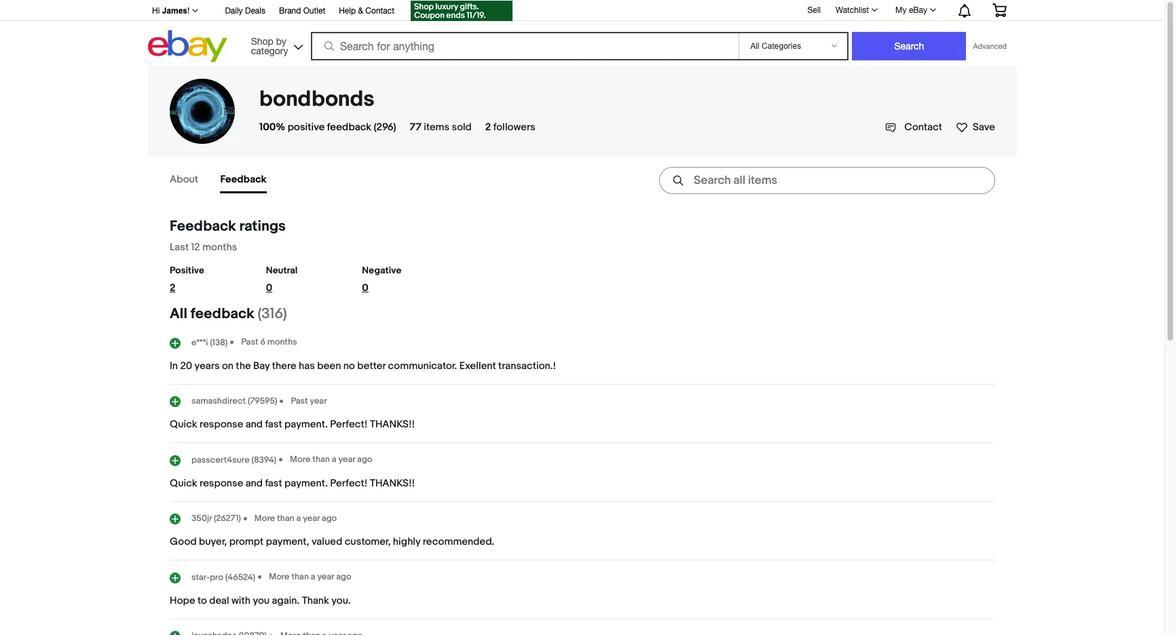 Task type: vqa. For each thing, say whether or not it's contained in the screenshot.


Task type: describe. For each thing, give the bounding box(es) containing it.
payment. for past
[[285, 418, 328, 431]]

with
[[232, 595, 251, 608]]

0 link for neutral 0
[[266, 282, 328, 300]]

20
[[180, 360, 192, 373]]

save button
[[957, 118, 996, 134]]

payment,
[[266, 536, 309, 549]]

none submit inside shop by category banner
[[853, 32, 967, 60]]

contact inside account navigation
[[366, 6, 395, 16]]

transaction.!
[[499, 360, 557, 373]]

quick response and fast payment. perfect! thanks!! for more than a year ago
[[170, 477, 415, 490]]

0 for negative 0
[[362, 282, 369, 295]]

0 vertical spatial feedback
[[327, 121, 372, 134]]

followers
[[494, 121, 536, 134]]

quick response and fast payment. perfect! thanks!! for past year
[[170, 418, 415, 431]]

positive 2
[[170, 265, 204, 295]]

payment. for more
[[285, 477, 328, 490]]

positive
[[288, 121, 325, 134]]

exellent
[[460, 360, 496, 373]]

daily deals
[[225, 6, 266, 16]]

about
[[170, 173, 198, 186]]

past year
[[291, 396, 327, 407]]

the
[[236, 360, 251, 373]]

buyer,
[[199, 536, 227, 549]]

sell
[[808, 5, 821, 15]]

1 vertical spatial contact
[[905, 121, 943, 134]]

(8394)
[[252, 455, 277, 466]]

highly
[[393, 536, 421, 549]]

you
[[253, 595, 270, 608]]

james
[[162, 6, 188, 16]]

save
[[973, 121, 996, 134]]

help & contact
[[339, 6, 395, 16]]

shop by category banner
[[145, 0, 1018, 66]]

&
[[358, 6, 363, 16]]

ago for customer,
[[322, 513, 337, 524]]

no
[[344, 360, 355, 373]]

recommended.
[[423, 536, 495, 549]]

2 inside positive 2
[[170, 282, 176, 295]]

on
[[222, 360, 234, 373]]

better
[[358, 360, 386, 373]]

brand
[[279, 6, 301, 16]]

sell link
[[802, 5, 827, 15]]

quick for samashdirect (79595)
[[170, 418, 197, 431]]

0 for neutral 0
[[266, 282, 273, 295]]

months inside feedback ratings last 12 months
[[203, 241, 237, 254]]

advanced
[[974, 42, 1007, 50]]

items
[[424, 121, 450, 134]]

help
[[339, 6, 356, 16]]

feedback for feedback ratings last 12 months
[[170, 218, 236, 236]]

perfect! for than
[[330, 477, 368, 490]]

bondbonds
[[260, 86, 375, 113]]

brand outlet link
[[279, 4, 326, 19]]

all feedback (316)
[[170, 306, 287, 323]]

(296)
[[374, 121, 396, 134]]

year for customer,
[[303, 513, 320, 524]]

more than a year ago for payment.
[[290, 454, 373, 465]]

and for (79595)
[[246, 418, 263, 431]]

bondbonds link
[[260, 86, 375, 113]]

100% positive feedback (296)
[[260, 121, 396, 134]]

response for samashdirect
[[200, 418, 243, 431]]

more for fast
[[290, 454, 311, 465]]

pro
[[210, 573, 223, 583]]

to
[[198, 595, 207, 608]]

(26271)
[[214, 514, 241, 525]]

category
[[251, 45, 288, 56]]

6
[[260, 337, 266, 348]]

hi
[[152, 6, 160, 16]]

0 link for negative 0
[[362, 282, 425, 300]]

perfect! for year
[[330, 418, 368, 431]]

brand outlet
[[279, 6, 326, 16]]

Search for anything text field
[[313, 33, 737, 59]]

tab list containing about
[[170, 168, 289, 194]]

hi james !
[[152, 6, 190, 16]]

e***i
[[192, 337, 208, 348]]

my ebay
[[896, 5, 928, 15]]

350jr (26271)
[[192, 514, 241, 525]]

100%
[[260, 121, 285, 134]]

past for the
[[241, 337, 258, 348]]

past 6 months
[[241, 337, 297, 348]]

you.
[[332, 595, 351, 608]]

Search all items field
[[660, 167, 996, 194]]

a for payment.
[[332, 454, 337, 465]]

in 20 years on the bay there has been no better communicator. exellent transaction.!
[[170, 360, 557, 373]]

ago for perfect!
[[357, 454, 373, 465]]

deal
[[209, 595, 229, 608]]

ebay
[[910, 5, 928, 15]]

neutral
[[266, 265, 298, 276]]

been
[[317, 360, 341, 373]]

again.
[[272, 595, 300, 608]]

my
[[896, 5, 907, 15]]

than for payment.
[[313, 454, 330, 465]]

past for payment.
[[291, 396, 308, 407]]



Task type: locate. For each thing, give the bounding box(es) containing it.
years
[[195, 360, 220, 373]]

negative 0
[[362, 265, 402, 295]]

0 link
[[266, 282, 328, 300], [362, 282, 425, 300]]

2 vertical spatial more
[[269, 572, 290, 583]]

fast for samashdirect (79595)
[[265, 418, 282, 431]]

2 0 link from the left
[[362, 282, 425, 300]]

77
[[410, 121, 422, 134]]

2 vertical spatial more than a year ago
[[269, 572, 352, 583]]

2 payment. from the top
[[285, 477, 328, 490]]

daily deals link
[[225, 4, 266, 19]]

2 response from the top
[[200, 477, 243, 490]]

2 horizontal spatial a
[[332, 454, 337, 465]]

there
[[272, 360, 297, 373]]

2 fast from the top
[[265, 477, 282, 490]]

more for payment,
[[255, 513, 275, 524]]

more than a year ago for valued
[[255, 513, 337, 524]]

thanks!! for more than a year ago
[[370, 477, 415, 490]]

12
[[191, 241, 200, 254]]

0 vertical spatial thanks!!
[[370, 418, 415, 431]]

0 horizontal spatial 0
[[266, 282, 273, 295]]

0 vertical spatial feedback
[[220, 173, 267, 186]]

past
[[241, 337, 258, 348], [291, 396, 308, 407]]

0 vertical spatial a
[[332, 454, 337, 465]]

fast down '(8394)'
[[265, 477, 282, 490]]

0 vertical spatial contact
[[366, 6, 395, 16]]

1 horizontal spatial contact
[[905, 121, 943, 134]]

account navigation
[[145, 0, 1018, 23]]

shop by category
[[251, 36, 288, 56]]

1 vertical spatial than
[[277, 513, 295, 524]]

shop
[[251, 36, 274, 47]]

deals
[[245, 6, 266, 16]]

1 horizontal spatial feedback
[[327, 121, 372, 134]]

than right '(8394)'
[[313, 454, 330, 465]]

thanks!! up highly
[[370, 477, 415, 490]]

and down (79595)
[[246, 418, 263, 431]]

year
[[310, 396, 327, 407], [339, 454, 355, 465], [303, 513, 320, 524], [318, 572, 334, 583]]

hope
[[170, 595, 195, 608]]

2 down positive
[[170, 282, 176, 295]]

contact
[[366, 6, 395, 16], [905, 121, 943, 134]]

feedback inside feedback ratings last 12 months
[[170, 218, 236, 236]]

more up prompt
[[255, 513, 275, 524]]

months
[[203, 241, 237, 254], [267, 337, 297, 348]]

year for again.
[[318, 572, 334, 583]]

passcert4sure (8394)
[[192, 455, 277, 466]]

than up again.
[[292, 572, 309, 583]]

quick down the samashdirect
[[170, 418, 197, 431]]

quick
[[170, 418, 197, 431], [170, 477, 197, 490]]

2 thanks!! from the top
[[370, 477, 415, 490]]

and down '(8394)'
[[246, 477, 263, 490]]

feedback up (138)
[[191, 306, 255, 323]]

2 perfect! from the top
[[330, 477, 368, 490]]

0 down neutral
[[266, 282, 273, 295]]

star-
[[192, 573, 210, 583]]

perfect! down no
[[330, 418, 368, 431]]

0 link down negative
[[362, 282, 425, 300]]

0 vertical spatial past
[[241, 337, 258, 348]]

1 horizontal spatial 0
[[362, 282, 369, 295]]

fast for passcert4sure (8394)
[[265, 477, 282, 490]]

more than a year ago
[[290, 454, 373, 465], [255, 513, 337, 524], [269, 572, 352, 583]]

sold
[[452, 121, 472, 134]]

bay
[[253, 360, 270, 373]]

past down has
[[291, 396, 308, 407]]

None submit
[[853, 32, 967, 60]]

1 vertical spatial thanks!!
[[370, 477, 415, 490]]

1 response from the top
[[200, 418, 243, 431]]

0 vertical spatial perfect!
[[330, 418, 368, 431]]

get the coupon image
[[411, 1, 513, 21]]

1 vertical spatial quick response and fast payment. perfect! thanks!!
[[170, 477, 415, 490]]

1 vertical spatial feedback
[[170, 218, 236, 236]]

!
[[188, 6, 190, 16]]

more than a year ago up payment,
[[255, 513, 337, 524]]

hope to deal with you again. thank you.
[[170, 595, 351, 608]]

than up payment,
[[277, 513, 295, 524]]

(138)
[[210, 337, 228, 348]]

feedback ratings last 12 months
[[170, 218, 286, 254]]

0 inside the negative 0
[[362, 282, 369, 295]]

advanced link
[[967, 33, 1014, 60]]

0 vertical spatial than
[[313, 454, 330, 465]]

all
[[170, 306, 188, 323]]

feedback up 12
[[170, 218, 236, 236]]

by
[[276, 36, 287, 47]]

watchlist
[[836, 5, 870, 15]]

1 vertical spatial perfect!
[[330, 477, 368, 490]]

payment. up payment,
[[285, 477, 328, 490]]

contact left save button
[[905, 121, 943, 134]]

1 vertical spatial more
[[255, 513, 275, 524]]

0 horizontal spatial past
[[241, 337, 258, 348]]

1 horizontal spatial a
[[311, 572, 316, 583]]

a for valued
[[297, 513, 301, 524]]

e***i (138)
[[192, 337, 228, 348]]

fast down (79595)
[[265, 418, 282, 431]]

months right 12
[[203, 241, 237, 254]]

fast
[[265, 418, 282, 431], [265, 477, 282, 490]]

samashdirect
[[192, 396, 246, 407]]

perfect! up good buyer, prompt payment, valued customer, highly recommended.
[[330, 477, 368, 490]]

0 horizontal spatial a
[[297, 513, 301, 524]]

1 vertical spatial response
[[200, 477, 243, 490]]

2 vertical spatial ago
[[336, 572, 352, 583]]

watchlist link
[[829, 2, 885, 18]]

0 vertical spatial more than a year ago
[[290, 454, 373, 465]]

0 vertical spatial months
[[203, 241, 237, 254]]

year for perfect!
[[339, 454, 355, 465]]

1 fast from the top
[[265, 418, 282, 431]]

1 payment. from the top
[[285, 418, 328, 431]]

your shopping cart image
[[993, 3, 1008, 17]]

2 followers
[[486, 121, 536, 134]]

0 vertical spatial and
[[246, 418, 263, 431]]

ago for again.
[[336, 572, 352, 583]]

1 0 link from the left
[[266, 282, 328, 300]]

feedback left '(296)'
[[327, 121, 372, 134]]

good
[[170, 536, 197, 549]]

good buyer, prompt payment, valued customer, highly recommended.
[[170, 536, 495, 549]]

0 link down neutral
[[266, 282, 328, 300]]

0 vertical spatial payment.
[[285, 418, 328, 431]]

0 vertical spatial 2
[[486, 121, 491, 134]]

thanks!! for past year
[[370, 418, 415, 431]]

response down the samashdirect
[[200, 418, 243, 431]]

1 horizontal spatial months
[[267, 337, 297, 348]]

negative
[[362, 265, 402, 276]]

than for you
[[292, 572, 309, 583]]

positive
[[170, 265, 204, 276]]

1 vertical spatial more than a year ago
[[255, 513, 337, 524]]

more than a year ago for you
[[269, 572, 352, 583]]

2 vertical spatial than
[[292, 572, 309, 583]]

0 vertical spatial quick
[[170, 418, 197, 431]]

customer,
[[345, 536, 391, 549]]

1 horizontal spatial 2
[[486, 121, 491, 134]]

1 vertical spatial fast
[[265, 477, 282, 490]]

1 vertical spatial a
[[297, 513, 301, 524]]

perfect!
[[330, 418, 368, 431], [330, 477, 368, 490]]

a for you
[[311, 572, 316, 583]]

2 vertical spatial a
[[311, 572, 316, 583]]

1 vertical spatial feedback
[[191, 306, 255, 323]]

contact right '&'
[[366, 6, 395, 16]]

0 horizontal spatial 0 link
[[266, 282, 328, 300]]

prompt
[[229, 536, 264, 549]]

in
[[170, 360, 178, 373]]

2 quick response and fast payment. perfect! thanks!! from the top
[[170, 477, 415, 490]]

1 thanks!! from the top
[[370, 418, 415, 431]]

2 link
[[170, 282, 232, 300]]

quick response and fast payment. perfect! thanks!! down past year
[[170, 418, 415, 431]]

feedback up ratings on the top left of page
[[220, 173, 267, 186]]

1 0 from the left
[[266, 282, 273, 295]]

feedback for feedback
[[220, 173, 267, 186]]

valued
[[312, 536, 343, 549]]

2 0 from the left
[[362, 282, 369, 295]]

2 and from the top
[[246, 477, 263, 490]]

communicator.
[[388, 360, 457, 373]]

1 and from the top
[[246, 418, 263, 431]]

1 vertical spatial ago
[[322, 513, 337, 524]]

1 quick from the top
[[170, 418, 197, 431]]

1 vertical spatial 2
[[170, 282, 176, 295]]

quick response and fast payment. perfect! thanks!!
[[170, 418, 415, 431], [170, 477, 415, 490]]

1 horizontal spatial past
[[291, 396, 308, 407]]

than for valued
[[277, 513, 295, 524]]

shop by category button
[[245, 30, 306, 59]]

response down passcert4sure on the bottom left
[[200, 477, 243, 490]]

last
[[170, 241, 189, 254]]

my ebay link
[[889, 2, 943, 18]]

0 horizontal spatial contact
[[366, 6, 395, 16]]

1 horizontal spatial 0 link
[[362, 282, 425, 300]]

past left 6
[[241, 337, 258, 348]]

more right '(8394)'
[[290, 454, 311, 465]]

and
[[246, 418, 263, 431], [246, 477, 263, 490]]

0 vertical spatial fast
[[265, 418, 282, 431]]

1 perfect! from the top
[[330, 418, 368, 431]]

0 vertical spatial more
[[290, 454, 311, 465]]

ratings
[[239, 218, 286, 236]]

0 horizontal spatial months
[[203, 241, 237, 254]]

daily
[[225, 6, 243, 16]]

1 vertical spatial past
[[291, 396, 308, 407]]

(46524)
[[225, 573, 256, 583]]

0 vertical spatial ago
[[357, 454, 373, 465]]

quick response and fast payment. perfect! thanks!! down '(8394)'
[[170, 477, 415, 490]]

and for (8394)
[[246, 477, 263, 490]]

1 vertical spatial months
[[267, 337, 297, 348]]

1 vertical spatial quick
[[170, 477, 197, 490]]

2 quick from the top
[[170, 477, 197, 490]]

has
[[299, 360, 315, 373]]

0 vertical spatial quick response and fast payment. perfect! thanks!!
[[170, 418, 415, 431]]

77 items sold
[[410, 121, 472, 134]]

bondbonds image
[[170, 79, 235, 144]]

1 vertical spatial payment.
[[285, 477, 328, 490]]

thanks!! down better
[[370, 418, 415, 431]]

0 down negative
[[362, 282, 369, 295]]

2 left followers
[[486, 121, 491, 134]]

feedback inside tab list
[[220, 173, 267, 186]]

months right 6
[[267, 337, 297, 348]]

tab list
[[170, 168, 289, 194]]

1 vertical spatial and
[[246, 477, 263, 490]]

0 vertical spatial response
[[200, 418, 243, 431]]

more than a year ago down past year
[[290, 454, 373, 465]]

than
[[313, 454, 330, 465], [277, 513, 295, 524], [292, 572, 309, 583]]

0
[[266, 282, 273, 295], [362, 282, 369, 295]]

help & contact link
[[339, 4, 395, 19]]

neutral 0
[[266, 265, 298, 295]]

0 horizontal spatial feedback
[[191, 306, 255, 323]]

1 quick response and fast payment. perfect! thanks!! from the top
[[170, 418, 415, 431]]

more than a year ago up thank
[[269, 572, 352, 583]]

more for with
[[269, 572, 290, 583]]

0 inside neutral 0
[[266, 282, 273, 295]]

quick for passcert4sure (8394)
[[170, 477, 197, 490]]

outlet
[[303, 6, 326, 16]]

thank
[[302, 595, 329, 608]]

more up again.
[[269, 572, 290, 583]]

contact link
[[886, 121, 943, 134]]

350jr
[[192, 514, 212, 525]]

response for passcert4sure
[[200, 477, 243, 490]]

quick up 350jr
[[170, 477, 197, 490]]

0 horizontal spatial 2
[[170, 282, 176, 295]]

payment. down past year
[[285, 418, 328, 431]]

passcert4sure
[[192, 455, 250, 466]]



